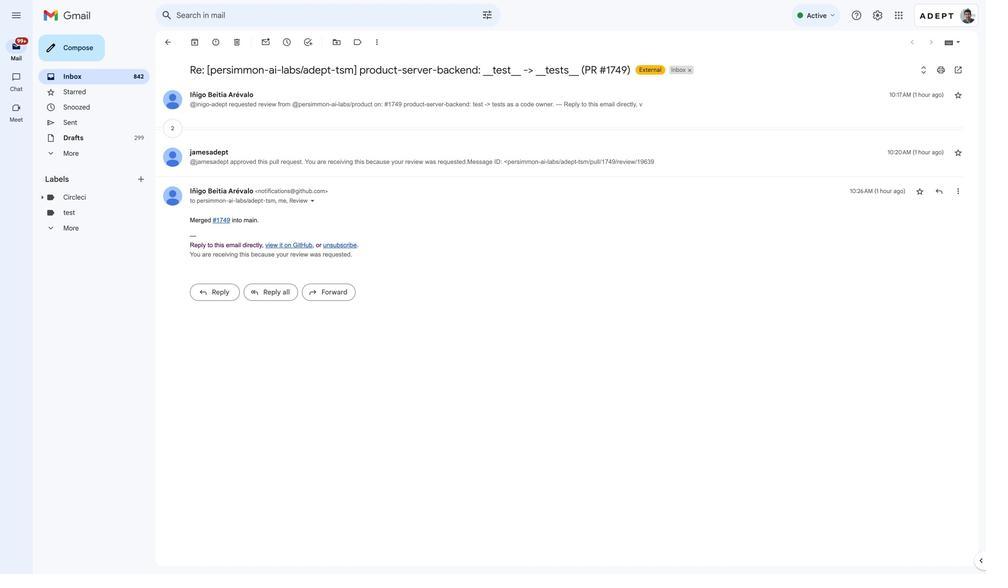 Task type: locate. For each thing, give the bounding box(es) containing it.
gmail image
[[43, 6, 95, 25]]

0 horizontal spatial not starred image
[[915, 187, 925, 196]]

cell for not starred checkbox
[[888, 148, 944, 157]]

support image
[[851, 10, 862, 21]]

list
[[155, 81, 963, 310]]

1 horizontal spatial not starred image
[[953, 90, 963, 100]]

settings image
[[872, 10, 883, 21]]

Not starred checkbox
[[953, 148, 963, 157]]

1 vertical spatial not starred image
[[915, 187, 925, 196]]

1 horizontal spatial not starred checkbox
[[953, 90, 963, 100]]

advanced search options image
[[478, 5, 497, 24]]

back to inbox image
[[163, 37, 173, 47]]

Not starred checkbox
[[953, 90, 963, 100], [915, 187, 925, 196]]

cell
[[889, 90, 944, 100], [888, 148, 944, 157], [850, 187, 905, 196], [190, 187, 328, 195]]

Search in mail search field
[[155, 4, 501, 27]]

select input tool image
[[955, 38, 961, 46]]

not starred image
[[953, 90, 963, 100], [915, 187, 925, 196]]

labels image
[[353, 37, 363, 47]]

navigation
[[0, 31, 34, 575]]

0 vertical spatial not starred checkbox
[[953, 90, 963, 100]]

search in mail image
[[158, 7, 176, 24]]

show details image
[[309, 198, 315, 204]]

Search in mail text field
[[176, 11, 455, 20]]

0 vertical spatial not starred image
[[953, 90, 963, 100]]

not starred image for top not starred option
[[953, 90, 963, 100]]

delete image
[[232, 37, 242, 47]]

1 vertical spatial not starred checkbox
[[915, 187, 925, 196]]

main menu image
[[11, 10, 22, 21]]

heading
[[0, 55, 33, 62], [0, 85, 33, 93], [0, 116, 33, 124], [45, 175, 136, 184]]



Task type: describe. For each thing, give the bounding box(es) containing it.
snooze image
[[282, 37, 292, 47]]

not starred image for the leftmost not starred option
[[915, 187, 925, 196]]

move to image
[[332, 37, 341, 47]]

cell for the leftmost not starred option
[[850, 187, 905, 196]]

archive image
[[190, 37, 200, 47]]

add to tasks image
[[303, 37, 313, 47]]

report spam image
[[211, 37, 221, 47]]

more email options image
[[372, 37, 382, 47]]

cell for top not starred option
[[889, 90, 944, 100]]

0 horizontal spatial not starred checkbox
[[915, 187, 925, 196]]

not starred image
[[953, 148, 963, 157]]



Task type: vqa. For each thing, say whether or not it's contained in the screenshot.
together
no



